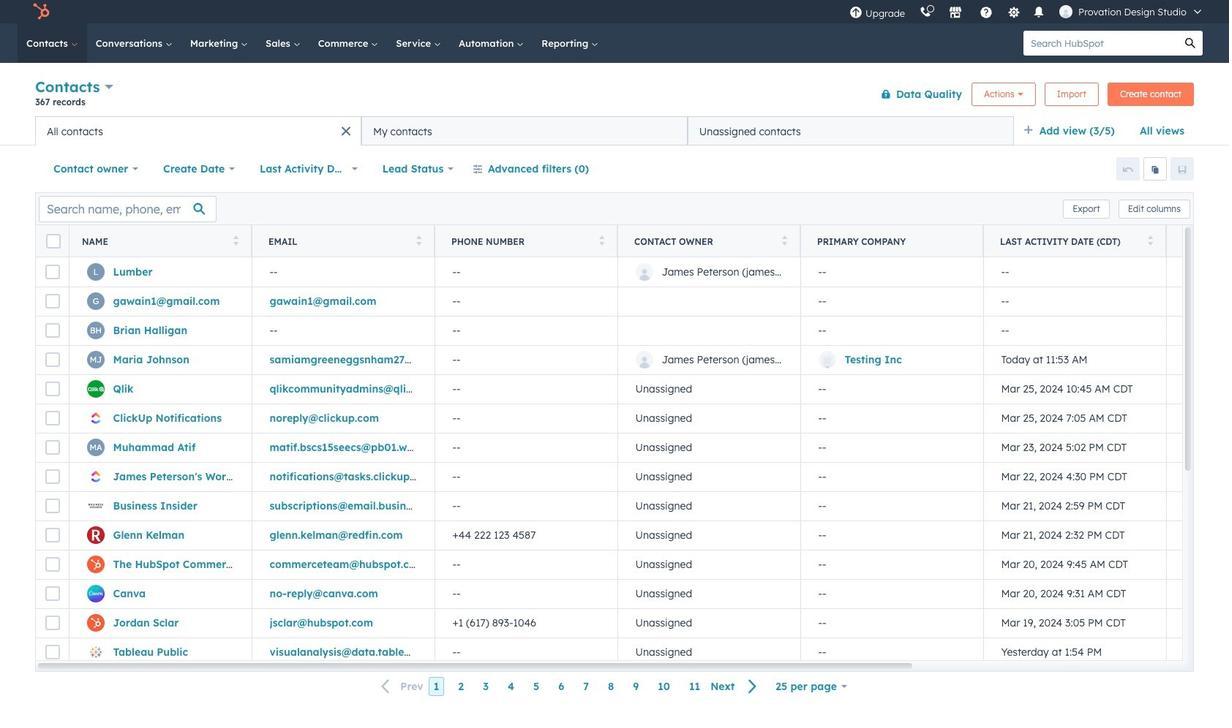 Task type: describe. For each thing, give the bounding box(es) containing it.
james peterson image
[[1060, 5, 1073, 18]]

press to sort. image for 4th press to sort. element
[[782, 235, 787, 245]]

press to sort. image for 2nd press to sort. element
[[416, 235, 421, 245]]

Search HubSpot search field
[[1024, 31, 1178, 56]]

3 press to sort. element from the left
[[599, 235, 604, 248]]

press to sort. image for 1st press to sort. element from the right
[[1148, 235, 1153, 245]]

2 press to sort. element from the left
[[416, 235, 421, 248]]



Task type: locate. For each thing, give the bounding box(es) containing it.
0 horizontal spatial press to sort. image
[[416, 235, 421, 245]]

1 horizontal spatial press to sort. image
[[782, 235, 787, 245]]

5 press to sort. element from the left
[[1148, 235, 1153, 248]]

pagination navigation
[[373, 677, 766, 697]]

2 horizontal spatial press to sort. image
[[1148, 235, 1153, 245]]

press to sort. image for fifth press to sort. element from right
[[233, 235, 239, 245]]

3 press to sort. image from the left
[[1148, 235, 1153, 245]]

1 press to sort. element from the left
[[233, 235, 239, 248]]

banner
[[35, 75, 1194, 116]]

Search name, phone, email addresses, or company search field
[[39, 196, 217, 222]]

1 press to sort. image from the left
[[416, 235, 421, 245]]

column header
[[800, 225, 984, 258]]

1 press to sort. image from the left
[[233, 235, 239, 245]]

press to sort. element
[[233, 235, 239, 248], [416, 235, 421, 248], [599, 235, 604, 248], [782, 235, 787, 248], [1148, 235, 1153, 248]]

press to sort. image
[[416, 235, 421, 245], [599, 235, 604, 245], [1148, 235, 1153, 245]]

menu
[[842, 0, 1212, 23]]

1 horizontal spatial press to sort. image
[[599, 235, 604, 245]]

4 press to sort. element from the left
[[782, 235, 787, 248]]

press to sort. image for 3rd press to sort. element from the left
[[599, 235, 604, 245]]

2 press to sort. image from the left
[[599, 235, 604, 245]]

0 horizontal spatial press to sort. image
[[233, 235, 239, 245]]

press to sort. image
[[233, 235, 239, 245], [782, 235, 787, 245]]

marketplaces image
[[949, 7, 962, 20]]

2 press to sort. image from the left
[[782, 235, 787, 245]]



Task type: vqa. For each thing, say whether or not it's contained in the screenshot.
3rd Press to sort. 'element'
yes



